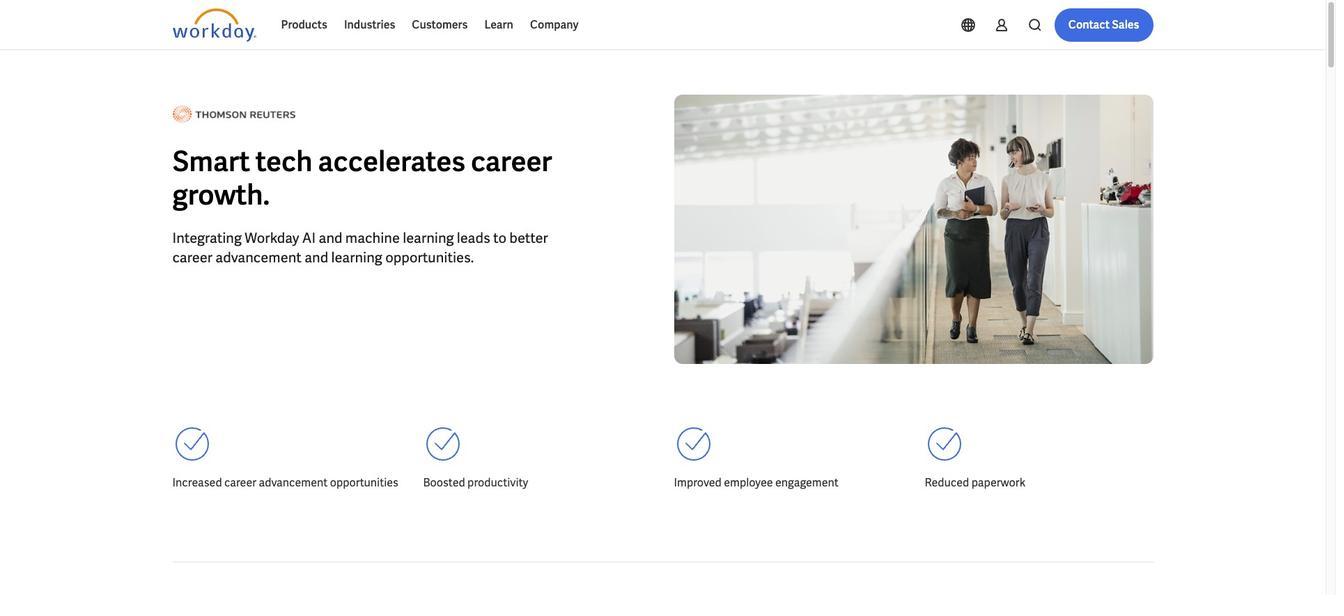 Task type: vqa. For each thing, say whether or not it's contained in the screenshot.
Resources
no



Task type: locate. For each thing, give the bounding box(es) containing it.
0 vertical spatial learning
[[403, 229, 454, 247]]

increased
[[173, 476, 222, 491]]

improved employee engagement
[[674, 476, 839, 491]]

learning
[[403, 229, 454, 247], [331, 249, 383, 267]]

learning up the opportunities.
[[403, 229, 454, 247]]

1 vertical spatial learning
[[331, 249, 383, 267]]

employee
[[724, 476, 773, 491]]

0 vertical spatial advancement
[[216, 249, 302, 267]]

advancement inside integrating workday ai and machine learning leads to better career advancement and learning opportunities.
[[216, 249, 302, 267]]

advancement
[[216, 249, 302, 267], [259, 476, 328, 491]]

and right the ai at the left of the page
[[319, 229, 343, 247]]

1 horizontal spatial career
[[224, 476, 257, 491]]

career
[[471, 144, 552, 180], [173, 249, 213, 267], [224, 476, 257, 491]]

boosted
[[423, 476, 465, 491]]

tech
[[256, 144, 313, 180]]

0 horizontal spatial career
[[173, 249, 213, 267]]

and down the ai at the left of the page
[[305, 249, 329, 267]]

opportunities
[[330, 476, 399, 491]]

career inside smart tech accelerates career growth.
[[471, 144, 552, 180]]

customers button
[[404, 8, 476, 42]]

2 horizontal spatial career
[[471, 144, 552, 180]]

1 vertical spatial career
[[173, 249, 213, 267]]

sales
[[1113, 17, 1140, 32]]

accelerates
[[318, 144, 466, 180]]

boosted productivity
[[423, 476, 528, 491]]

increased career advancement opportunities
[[173, 476, 399, 491]]

customers
[[412, 17, 468, 32]]

career inside integrating workday ai and machine learning leads to better career advancement and learning opportunities.
[[173, 249, 213, 267]]

1 vertical spatial and
[[305, 249, 329, 267]]

thomson reuters holdings inc. image
[[173, 95, 295, 134]]

contact
[[1069, 17, 1110, 32]]

and
[[319, 229, 343, 247], [305, 249, 329, 267]]

2 vertical spatial career
[[224, 476, 257, 491]]

learning down machine
[[331, 249, 383, 267]]

learn
[[485, 17, 514, 32]]

reduced paperwork
[[925, 476, 1026, 491]]

0 vertical spatial career
[[471, 144, 552, 180]]

company button
[[522, 8, 587, 42]]

growth.
[[173, 177, 270, 213]]

integrating
[[173, 229, 242, 247]]



Task type: describe. For each thing, give the bounding box(es) containing it.
ai
[[302, 229, 316, 247]]

leads
[[457, 229, 491, 247]]

opportunities.
[[386, 249, 474, 267]]

contact sales link
[[1055, 8, 1154, 42]]

machine
[[346, 229, 400, 247]]

learn button
[[476, 8, 522, 42]]

products button
[[273, 8, 336, 42]]

integrating workday ai and machine learning leads to better career advancement and learning opportunities.
[[173, 229, 548, 267]]

1 vertical spatial advancement
[[259, 476, 328, 491]]

workday
[[245, 229, 299, 247]]

1 horizontal spatial learning
[[403, 229, 454, 247]]

productivity
[[468, 476, 528, 491]]

products
[[281, 17, 328, 32]]

engagement
[[776, 476, 839, 491]]

reduced
[[925, 476, 970, 491]]

industries
[[344, 17, 395, 32]]

contact sales
[[1069, 17, 1140, 32]]

0 horizontal spatial learning
[[331, 249, 383, 267]]

better
[[510, 229, 548, 247]]

improved
[[674, 476, 722, 491]]

smart tech accelerates career growth.
[[173, 144, 552, 213]]

go to the homepage image
[[173, 8, 256, 42]]

0 vertical spatial and
[[319, 229, 343, 247]]

industries button
[[336, 8, 404, 42]]

to
[[494, 229, 507, 247]]

company
[[530, 17, 579, 32]]

paperwork
[[972, 476, 1026, 491]]

smart
[[173, 144, 250, 180]]



